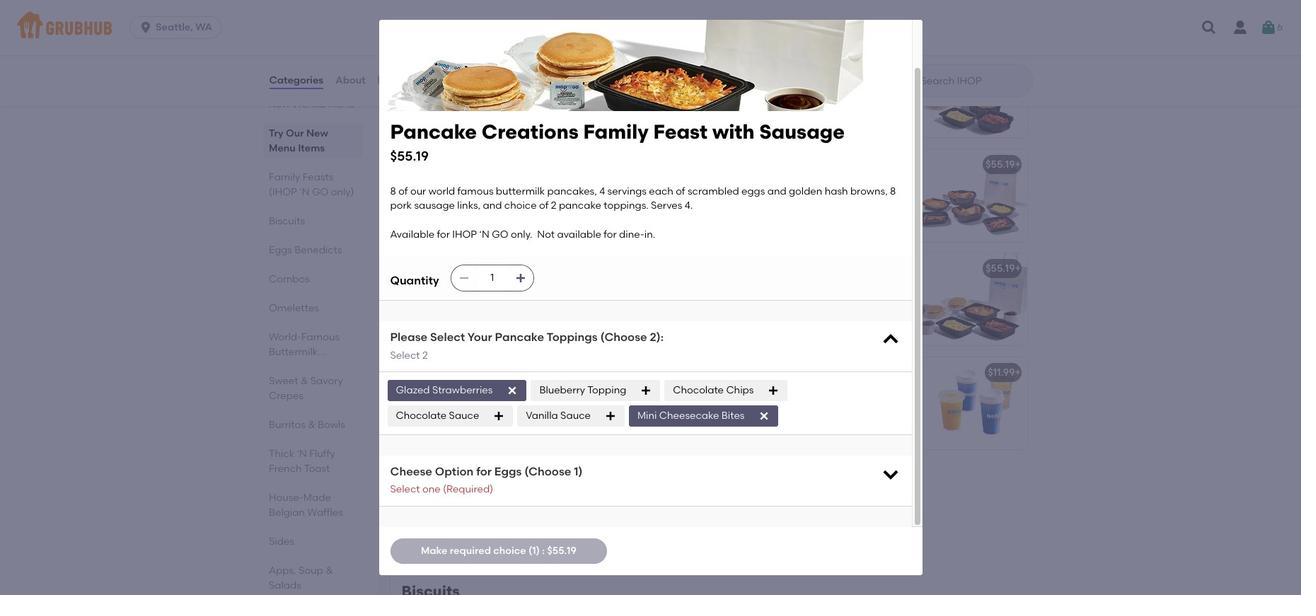 Task type: describe. For each thing, give the bounding box(es) containing it.
svg image inside 6 button
[[1260, 19, 1277, 36]]

categories button
[[269, 55, 324, 106]]

Search IHOP search field
[[920, 74, 1028, 88]]

waffles inside house-made belgian waffles
[[307, 507, 343, 519]]

ihop inside 8 of our world famous buttermilk pancakes, 4 servings each of scrambled eggs and golden hash browns, 8 pork sausage links, and choice of 2 pancake toppings. serves 4. available for ihop 'n go only.  not available for dine-in.
[[452, 228, 477, 240]]

sauce for chocolate sauce
[[449, 410, 479, 422]]

salads
[[269, 580, 301, 592]]

tea.
[[565, 519, 584, 531]]

dine- inside 8 of our world famous buttermilk pancakes, 4 servings each of scrambled eggs and golden hash browns, 8 pork sausage links, and choice of 2 pancake toppings. serves 4. available for ihop 'n go only.  not available for dine-in.
[[619, 228, 645, 240]]

cheese
[[390, 465, 432, 478]]

basket
[[453, 103, 486, 115]]

0 vertical spatial available
[[402, 17, 440, 26]]

family inside pancake creations family feast with sausage $55.19
[[583, 120, 649, 144]]

choice of 4 refreshing 30oz. beverages.  choose from fountain drink sodas, lemonade or iced tea. available for ihop 'n go only. not available for dine-in.
[[413, 490, 584, 560]]

apps,
[[269, 565, 296, 577]]

'n inside family feasts (ihop 'n go only)
[[299, 186, 309, 198]]

strawberries
[[432, 384, 493, 396]]

breakfast family feast with waffles button
[[404, 149, 710, 241]]

golden
[[789, 185, 823, 197]]

chocolate for chocolate chips
[[673, 384, 724, 396]]

1 vertical spatial and
[[768, 185, 787, 197]]

2 horizontal spatial french
[[966, 158, 999, 170]]

pancake for pancake creations family feast with sausage
[[730, 262, 773, 274]]

1 horizontal spatial menu
[[328, 98, 355, 110]]

soup
[[298, 565, 323, 577]]

1 $55.19 + from the top
[[986, 54, 1021, 66]]

made
[[303, 492, 331, 504]]

breast
[[413, 89, 444, 101]]

available inside 8 of our world famous buttermilk pancakes, 4 servings each of scrambled eggs and golden hash browns, 8 pork sausage links, and choice of 2 pancake toppings. serves 4. available for ihop 'n go only.  not available for dine-in.
[[390, 228, 435, 240]]

savory
[[310, 375, 343, 387]]

& inside "world-famous buttermilk pancakes sweet & savory crepes"
[[300, 375, 308, 387]]

& left bowls
[[308, 419, 315, 431]]

1 vertical spatial chicken
[[491, 366, 531, 378]]

(required)
[[443, 484, 493, 496]]

& up strawberries on the bottom of the page
[[481, 366, 488, 378]]

from
[[508, 505, 530, 517]]

1 vertical spatial select
[[390, 349, 420, 361]]

try
[[269, 127, 283, 139]]

4 inside 8 of our world famous buttermilk pancakes, 4 servings each of scrambled eggs and golden hash browns, 8 pork sausage links, and choice of 2 pancake toppings. serves 4. available for ihop 'n go only.  not available for dine-in.
[[600, 185, 605, 197]]

beverage for breakfast
[[779, 366, 826, 378]]

family inside pancake creations family feast with bacon button
[[508, 262, 540, 274]]

with inside button
[[526, 158, 547, 170]]

eggs benedicts
[[269, 244, 342, 256]]

family inside family feasts (ihop 'n go only)
[[269, 171, 300, 183]]

breakfast for breakfast family feast with pancakes
[[730, 54, 777, 66]]

0 vertical spatial buttermilk
[[437, 54, 488, 66]]

feasts
[[302, 171, 333, 183]]

pancake creations family feast with bacon button
[[404, 253, 710, 345]]

creations for pancake creations family feast with sausage
[[775, 262, 823, 274]]

sausage for pancake creations family feast with sausage $55.19
[[760, 120, 845, 144]]

seattle, wa
[[156, 21, 212, 33]]

house-made belgian waffles
[[269, 492, 343, 519]]

new wonka menu
[[269, 98, 355, 110]]

cheese option for eggs (choose 1) select one (required)
[[390, 465, 583, 496]]

'n inside 8 of our world famous buttermilk pancakes, 4 servings each of scrambled eggs and golden hash browns, 8 pork sausage links, and choice of 2 pancake toppings. serves 4. available for ihop 'n go only.  not available for dine-in.
[[480, 228, 490, 240]]

waffles inside button
[[549, 158, 586, 170]]

go
[[489, 17, 501, 26]]

pancake creations family feast with sausage
[[730, 262, 954, 274]]

chicken
[[553, 74, 590, 86]]

bundle for breakfast beverage bundle
[[828, 366, 862, 378]]

sausage
[[414, 200, 455, 212]]

0 horizontal spatial eggs
[[269, 244, 292, 256]]

mac
[[529, 117, 550, 129]]

16 pieces of buttermilk crispy chicken breast strips, served with a side salad, a basket of french fries, and creamy sharp cheddar mac & cheese.  serves 4.
[[413, 74, 590, 144]]

drink
[[413, 519, 438, 531]]

cheesecake
[[659, 410, 719, 422]]

choose
[[468, 505, 505, 517]]

breakfast family feast with waffles
[[413, 158, 586, 170]]

vanilla
[[526, 410, 558, 422]]

fluffy inside thick 'n fluffy french toast
[[309, 448, 335, 460]]

new buttermilk crispy chicken family feast image
[[604, 45, 710, 137]]

4 inside choice of 4 refreshing 30oz. beverages.  choose from fountain drink sodas, lemonade or iced tea. available for ihop 'n go only. not available for dine-in.
[[462, 490, 467, 503]]

lemonade
[[475, 519, 527, 531]]

0 vertical spatial available
[[541, 17, 579, 26]]

eggs
[[742, 185, 765, 197]]

steakburgers & chicken sandwiches family feast image
[[604, 357, 710, 449]]

choice
[[413, 490, 447, 503]]

pancake creations family feast with bacon
[[413, 262, 626, 274]]

chocolate chips
[[673, 384, 754, 396]]

servings
[[608, 185, 647, 197]]

bowls
[[317, 419, 345, 431]]

bites
[[722, 410, 745, 422]]

blueberry
[[540, 384, 585, 396]]

family inside breakfast family feast with waffles button
[[462, 158, 495, 170]]

only)
[[331, 186, 354, 198]]

buttermilk inside 8 of our world famous buttermilk pancakes, 4 servings each of scrambled eggs and golden hash browns, 8 pork sausage links, and choice of 2 pancake toppings. serves 4. available for ihop 'n go only.  not available for dine-in.
[[496, 185, 545, 197]]

vanilla sauce
[[526, 410, 591, 422]]

french inside thick 'n fluffy french toast
[[269, 463, 302, 475]]

toppings.
[[604, 200, 649, 212]]

of right each
[[676, 185, 685, 197]]

family feasts (ihop 'n go only)
[[269, 171, 354, 198]]

go inside family feasts (ihop 'n go only)
[[312, 186, 328, 198]]

wa
[[195, 21, 212, 33]]

buttermilk inside "world-famous buttermilk pancakes sweet & savory crepes"
[[269, 346, 318, 358]]

breakfast for breakfast beverage bundle
[[730, 366, 777, 378]]

of down served
[[488, 103, 498, 115]]

crispy
[[490, 54, 521, 66]]

1 horizontal spatial toast
[[1001, 158, 1028, 170]]

creamy
[[413, 117, 450, 129]]

main navigation navigation
[[0, 0, 1302, 55]]

burritos & bowls
[[269, 419, 345, 431]]

served
[[477, 89, 509, 101]]

0 vertical spatial ihop
[[455, 17, 476, 26]]

1 horizontal spatial dine-
[[594, 17, 616, 26]]

(1)
[[529, 545, 540, 557]]

pieces
[[425, 74, 456, 86]]

new for new wonka menu
[[269, 98, 290, 110]]

pancakes,
[[548, 185, 597, 197]]

lunch/dinner beverage bundle image
[[604, 461, 710, 553]]

svg image for glazed strawberries
[[507, 385, 518, 396]]

our
[[410, 185, 426, 197]]

bundle for lunch/dinner beverage bundle
[[531, 470, 565, 482]]

8 of our world famous buttermilk pancakes, 4 servings each of scrambled eggs and golden hash browns, 8 pork sausage links, and choice of 2 pancake toppings. serves 4. available for ihop 'n go only.  not available for dine-in.
[[390, 185, 899, 240]]

breakfast family feast with waffles image
[[604, 149, 710, 241]]

0 horizontal spatial a
[[444, 103, 451, 115]]

go inside 8 of our world famous buttermilk pancakes, 4 servings each of scrambled eggs and golden hash browns, 8 pork sausage links, and choice of 2 pancake toppings. serves 4. available for ihop 'n go only.  not available for dine-in.
[[492, 228, 509, 240]]

svg image for vanilla sauce
[[605, 410, 616, 422]]

0 vertical spatial not
[[524, 17, 539, 26]]

4. inside 16 pieces of buttermilk crispy chicken breast strips, served with a side salad, a basket of french fries, and creamy sharp cheddar mac & cheese.  serves 4.
[[486, 132, 494, 144]]

$55.19 + for pancake creations family feast with sausage
[[986, 262, 1021, 274]]

french inside 16 pieces of buttermilk crispy chicken breast strips, served with a side salad, a basket of french fries, and creamy sharp cheddar mac & cheese.  serves 4.
[[500, 103, 533, 115]]

biscuits
[[269, 215, 305, 227]]

browns,
[[851, 185, 888, 197]]

and inside 16 pieces of buttermilk crispy chicken breast strips, served with a side salad, a basket of french fries, and creamy sharp cheddar mac & cheese.  serves 4.
[[560, 103, 579, 115]]

beverages.
[[413, 505, 466, 517]]

make
[[421, 545, 448, 557]]

+ for breakfast family feast with pancakes
[[1015, 54, 1021, 66]]

about button
[[335, 55, 366, 106]]

dine- inside choice of 4 refreshing 30oz. beverages.  choose from fountain drink sodas, lemonade or iced tea. available for ihop 'n go only. not available for dine-in.
[[475, 548, 500, 560]]

0 vertical spatial only.
[[503, 17, 522, 26]]

1 horizontal spatial a
[[534, 89, 540, 101]]

sandwiches
[[533, 366, 592, 378]]

available inside choice of 4 refreshing 30oz. beverages.  choose from fountain drink sodas, lemonade or iced tea. available for ihop 'n go only. not available for dine-in.
[[413, 534, 457, 546]]

0 vertical spatial in.
[[616, 17, 625, 26]]

$11.99 +
[[988, 366, 1021, 378]]

fountain
[[533, 505, 575, 517]]

6 button
[[1260, 15, 1283, 40]]

6
[[1277, 21, 1283, 33]]

& inside 'apps, soup & salads'
[[325, 565, 333, 577]]

mini
[[638, 410, 657, 422]]

please select your pancake toppings (choose 2): select 2
[[390, 331, 664, 361]]

with inside 16 pieces of buttermilk crispy chicken breast strips, served with a side salad, a basket of french fries, and creamy sharp cheddar mac & cheese.  serves 4.
[[511, 89, 531, 101]]

categories
[[269, 74, 324, 86]]

fries,
[[535, 103, 558, 115]]

in. inside choice of 4 refreshing 30oz. beverages.  choose from fountain drink sodas, lemonade or iced tea. available for ihop 'n go only. not available for dine-in.
[[500, 548, 511, 560]]

pancake for pancake creations family feast with sausage $55.19
[[390, 120, 477, 144]]

$11.99
[[988, 366, 1015, 378]]

go inside choice of 4 refreshing 30oz. beverages.  choose from fountain drink sodas, lemonade or iced tea. available for ihop 'n go only. not available for dine-in.
[[515, 534, 531, 546]]

of inside choice of 4 refreshing 30oz. beverages.  choose from fountain drink sodas, lemonade or iced tea. available for ihop 'n go only. not available for dine-in.
[[450, 490, 459, 503]]

benedicts
[[294, 244, 342, 256]]

pancake creations family feast with bacon image
[[604, 253, 710, 345]]

lunch/dinner
[[413, 470, 480, 482]]

lunch/dinner beverage bundle
[[413, 470, 565, 482]]

pancakes inside "world-famous buttermilk pancakes sweet & savory crepes"
[[269, 361, 315, 373]]

(ihop
[[269, 186, 297, 198]]

1 vertical spatial choice
[[493, 545, 526, 557]]



Task type: locate. For each thing, give the bounding box(es) containing it.
creations for pancake creations family feast with bacon
[[458, 262, 506, 274]]

breakfast inside button
[[413, 158, 460, 170]]

not inside choice of 4 refreshing 30oz. beverages.  choose from fountain drink sodas, lemonade or iced tea. available for ihop 'n go only. not available for dine-in.
[[558, 534, 575, 546]]

thick 'n fluffy french toast
[[269, 448, 335, 475]]

1 vertical spatial only.
[[511, 228, 533, 240]]

waffles up pancakes,
[[549, 158, 586, 170]]

3 $55.19 + from the top
[[986, 262, 1021, 274]]

4.
[[486, 132, 494, 144], [685, 200, 693, 212]]

chocolate
[[673, 384, 724, 396], [396, 410, 447, 422]]

1 vertical spatial dine-
[[619, 228, 645, 240]]

ihop down lemonade
[[475, 534, 500, 546]]

1 vertical spatial menu
[[269, 142, 295, 154]]

beverage for lunch/dinner
[[482, 470, 529, 482]]

toppings
[[547, 331, 598, 344]]

4 left servings
[[600, 185, 605, 197]]

serves inside 16 pieces of buttermilk crispy chicken breast strips, served with a side salad, a basket of french fries, and creamy sharp cheddar mac & cheese.  serves 4.
[[452, 132, 484, 144]]

belgian
[[269, 507, 305, 519]]

select inside cheese option for eggs (choose 1) select one (required)
[[390, 484, 420, 496]]

0 vertical spatial (choose
[[601, 331, 647, 344]]

house-
[[269, 492, 303, 504]]

toast inside thick 'n fluffy french toast
[[304, 463, 330, 475]]

0 horizontal spatial pancakes
[[269, 361, 315, 373]]

1 horizontal spatial sauce
[[561, 410, 591, 422]]

0 vertical spatial thick
[[895, 158, 922, 170]]

0 horizontal spatial go
[[312, 186, 328, 198]]

refreshing
[[470, 490, 518, 503]]

new!
[[730, 158, 757, 170]]

0 horizontal spatial bundle
[[531, 470, 565, 482]]

serves down the sharp
[[452, 132, 484, 144]]

pancake creations family feast with sausage image
[[921, 253, 1027, 345]]

&
[[553, 117, 560, 129], [481, 366, 488, 378], [300, 375, 308, 387], [308, 419, 315, 431], [325, 565, 333, 577]]

with inside pancake creations family feast with sausage $55.19
[[713, 120, 755, 144]]

1 vertical spatial buttermilk
[[269, 346, 318, 358]]

4. down scrambled
[[685, 200, 693, 212]]

and down famous
[[483, 200, 502, 212]]

0 vertical spatial eggs
[[269, 244, 292, 256]]

pancake inside please select your pancake toppings (choose 2): select 2
[[495, 331, 544, 344]]

blueberry topping
[[540, 384, 627, 396]]

0 horizontal spatial thick
[[269, 448, 294, 460]]

8 right the browns,
[[890, 185, 896, 197]]

sharp
[[452, 117, 481, 129]]

1 vertical spatial buttermilk
[[496, 185, 545, 197]]

combos
[[269, 273, 310, 285]]

& right soup
[[325, 565, 333, 577]]

& right sweet
[[300, 375, 308, 387]]

1 horizontal spatial serves
[[651, 200, 682, 212]]

ihop
[[455, 17, 476, 26], [452, 228, 477, 240], [475, 534, 500, 546]]

choice left (1)
[[493, 545, 526, 557]]

sides
[[269, 536, 294, 548]]

0 horizontal spatial menu
[[269, 142, 295, 154]]

feast inside pancake creations family feast with sausage $55.19
[[654, 120, 708, 144]]

mini cheesecake bites
[[638, 410, 745, 422]]

chicken
[[523, 54, 563, 66], [491, 366, 531, 378]]

0 horizontal spatial (choose
[[525, 465, 571, 478]]

sausage
[[760, 120, 845, 144], [912, 262, 954, 274]]

not up pancake creations family feast with bacon
[[537, 228, 555, 240]]

1 sauce from the left
[[449, 410, 479, 422]]

toast
[[1001, 158, 1028, 170], [304, 463, 330, 475]]

feast
[[600, 54, 627, 66], [814, 54, 841, 66], [654, 120, 708, 144], [497, 158, 524, 170], [843, 158, 870, 170], [543, 262, 570, 274], [860, 262, 887, 274], [629, 366, 655, 378]]

strips,
[[446, 89, 474, 101]]

0 vertical spatial fluffy
[[937, 158, 964, 170]]

new up items
[[306, 127, 328, 139]]

sausage for pancake creations family feast with sausage
[[912, 262, 954, 274]]

and right eggs
[[768, 185, 787, 197]]

(choose inside please select your pancake toppings (choose 2): select 2
[[601, 331, 647, 344]]

with
[[843, 54, 864, 66], [511, 89, 531, 101], [713, 120, 755, 144], [526, 158, 547, 170], [872, 158, 893, 170], [572, 262, 593, 274], [889, 262, 910, 274]]

& right mac
[[553, 117, 560, 129]]

0 vertical spatial and
[[560, 103, 579, 115]]

sauce down strawberries on the bottom of the page
[[449, 410, 479, 422]]

chicken down please select your pancake toppings (choose 2): select 2 on the bottom of page
[[491, 366, 531, 378]]

buttermilk inside 16 pieces of buttermilk crispy chicken breast strips, served with a side salad, a basket of french fries, and creamy sharp cheddar mac & cheese.  serves 4.
[[470, 74, 519, 86]]

pancake
[[559, 200, 602, 212]]

0 vertical spatial pancakes
[[866, 54, 914, 66]]

new buttermilk crispy chicken family feast
[[413, 54, 627, 66]]

$55.19 inside pancake creations family feast with sausage $55.19
[[390, 148, 429, 164]]

1 horizontal spatial (choose
[[601, 331, 647, 344]]

1 horizontal spatial new
[[306, 127, 328, 139]]

menu down about
[[328, 98, 355, 110]]

0 horizontal spatial 2
[[422, 349, 428, 361]]

side
[[542, 89, 562, 101]]

of up pork
[[399, 185, 408, 197]]

0 horizontal spatial toast
[[304, 463, 330, 475]]

salad,
[[413, 103, 442, 115]]

please
[[390, 331, 428, 344]]

1 vertical spatial chocolate
[[396, 410, 447, 422]]

2 vertical spatial go
[[515, 534, 531, 546]]

serves inside 8 of our world famous buttermilk pancakes, 4 servings each of scrambled eggs and golden hash browns, 8 pork sausage links, and choice of 2 pancake toppings. serves 4. available for ihop 'n go only.  not available for dine-in.
[[651, 200, 682, 212]]

serves
[[452, 132, 484, 144], [651, 200, 682, 212]]

choice down breakfast family feast with waffles
[[504, 200, 537, 212]]

2 down please
[[422, 349, 428, 361]]

2 vertical spatial available
[[413, 548, 457, 560]]

'n inside choice of 4 refreshing 30oz. beverages.  choose from fountain drink sodas, lemonade or iced tea. available for ihop 'n go only. not available for dine-in.
[[502, 534, 512, 546]]

famous
[[301, 331, 339, 343]]

1 horizontal spatial 4.
[[685, 200, 693, 212]]

for inside cheese option for eggs (choose 1) select one (required)
[[476, 465, 492, 478]]

2 8 from the left
[[890, 185, 896, 197]]

1 vertical spatial thick
[[269, 448, 294, 460]]

breakfast beverage bundle
[[730, 366, 862, 378]]

1 horizontal spatial 8
[[890, 185, 896, 197]]

in. inside 8 of our world famous buttermilk pancakes, 4 servings each of scrambled eggs and golden hash browns, 8 pork sausage links, and choice of 2 pancake toppings. serves 4. available for ihop 'n go only.  not available for dine-in.
[[645, 228, 655, 240]]

1 vertical spatial (choose
[[525, 465, 571, 478]]

1 horizontal spatial in.
[[616, 17, 625, 26]]

2 vertical spatial ihop
[[475, 534, 500, 546]]

serves down each
[[651, 200, 682, 212]]

$107.98 +
[[665, 366, 704, 378]]

choice inside 8 of our world famous buttermilk pancakes, 4 servings each of scrambled eggs and golden hash browns, 8 pork sausage links, and choice of 2 pancake toppings. serves 4. available for ihop 'n go only.  not available for dine-in.
[[504, 200, 537, 212]]

2 horizontal spatial new
[[413, 54, 435, 66]]

menu inside try our new menu items
[[269, 142, 295, 154]]

world-famous buttermilk pancakes sweet & savory crepes
[[269, 331, 343, 402]]

reviews
[[378, 74, 417, 86]]

go down the or
[[515, 534, 531, 546]]

1 vertical spatial french
[[966, 158, 999, 170]]

1 horizontal spatial sausage
[[912, 262, 954, 274]]

dine-
[[594, 17, 616, 26], [619, 228, 645, 240], [475, 548, 500, 560]]

select
[[430, 331, 465, 344], [390, 349, 420, 361], [390, 484, 420, 496]]

creations inside pancake creations family feast with sausage $55.19
[[482, 120, 579, 144]]

only. up pancake creations family feast with bacon
[[511, 228, 533, 240]]

select down please
[[390, 349, 420, 361]]

waffles
[[549, 158, 586, 170], [307, 507, 343, 519]]

new up "try"
[[269, 98, 290, 110]]

only. inside 8 of our world famous buttermilk pancakes, 4 servings each of scrambled eggs and golden hash browns, 8 pork sausage links, and choice of 2 pancake toppings. serves 4. available for ihop 'n go only.  not available for dine-in.
[[511, 228, 533, 240]]

2 vertical spatial dine-
[[475, 548, 500, 560]]

2 vertical spatial new
[[306, 127, 328, 139]]

pancake for pancake creations family feast with bacon
[[413, 262, 456, 274]]

1 horizontal spatial beverage
[[779, 366, 826, 378]]

0 vertical spatial bundle
[[828, 366, 862, 378]]

scrambled
[[688, 185, 739, 197]]

buttermilk
[[470, 74, 519, 86], [496, 185, 545, 197]]

of up beverages. at the bottom left
[[450, 490, 459, 503]]

1 vertical spatial 2
[[422, 349, 428, 361]]

links,
[[457, 200, 481, 212]]

with inside button
[[572, 262, 593, 274]]

2 inside 8 of our world famous buttermilk pancakes, 4 servings each of scrambled eggs and golden hash browns, 8 pork sausage links, and choice of 2 pancake toppings. serves 4. available for ihop 'n go only.  not available for dine-in.
[[551, 200, 557, 212]]

available up "16"
[[402, 17, 440, 26]]

our
[[286, 127, 304, 139]]

1 vertical spatial 4
[[462, 490, 467, 503]]

sauce down blueberry topping
[[561, 410, 591, 422]]

(choose left 2):
[[601, 331, 647, 344]]

0 vertical spatial beverage
[[779, 366, 826, 378]]

0 horizontal spatial waffles
[[307, 507, 343, 519]]

0 vertical spatial new
[[413, 54, 435, 66]]

0 horizontal spatial sauce
[[449, 410, 479, 422]]

pancake creations family feast with sausage $55.19
[[390, 120, 845, 164]]

1 horizontal spatial buttermilk
[[437, 54, 488, 66]]

svg image inside seattle, wa button
[[139, 21, 153, 35]]

0 horizontal spatial dine-
[[475, 548, 500, 560]]

waffles down made
[[307, 507, 343, 519]]

4 down option
[[462, 490, 467, 503]]

buttermilk down world- at bottom left
[[269, 346, 318, 358]]

new for new buttermilk crispy chicken family feast
[[413, 54, 435, 66]]

4. inside 8 of our world famous buttermilk pancakes, 4 servings each of scrambled eggs and golden hash browns, 8 pork sausage links, and choice of 2 pancake toppings. serves 4. available for ihop 'n go only.  not available for dine-in.
[[685, 200, 693, 212]]

available down "drink" in the bottom left of the page
[[413, 534, 457, 546]]

1 vertical spatial $55.19 +
[[986, 158, 1021, 170]]

0 vertical spatial chocolate
[[673, 384, 724, 396]]

go up pancake creations family feast with bacon
[[492, 228, 509, 240]]

'n inside thick 'n fluffy french toast
[[297, 448, 307, 460]]

1)
[[574, 465, 583, 478]]

0 horizontal spatial and
[[483, 200, 502, 212]]

available down pork
[[390, 228, 435, 240]]

chips
[[726, 384, 754, 396]]

1 horizontal spatial 4
[[600, 185, 605, 197]]

1 vertical spatial fluffy
[[309, 448, 335, 460]]

chocolate down glazed
[[396, 410, 447, 422]]

a down crispy
[[534, 89, 540, 101]]

'n
[[478, 17, 487, 26], [924, 158, 934, 170], [299, 186, 309, 198], [480, 228, 490, 240], [297, 448, 307, 460], [502, 534, 512, 546]]

& inside 16 pieces of buttermilk crispy chicken breast strips, served with a side salad, a basket of french fries, and creamy sharp cheddar mac & cheese.  serves 4.
[[553, 117, 560, 129]]

1 vertical spatial beverage
[[482, 470, 529, 482]]

chicken up crispy
[[523, 54, 563, 66]]

ihop down links,
[[452, 228, 477, 240]]

only. right go
[[503, 17, 522, 26]]

and down side
[[560, 103, 579, 115]]

only. inside choice of 4 refreshing 30oz. beverages.  choose from fountain drink sodas, lemonade or iced tea. available for ihop 'n go only. not available for dine-in.
[[534, 534, 555, 546]]

1 vertical spatial available
[[390, 228, 435, 240]]

0 vertical spatial choice
[[504, 200, 537, 212]]

0 vertical spatial $55.19 +
[[986, 54, 1021, 66]]

2 vertical spatial available
[[413, 534, 457, 546]]

available down "drink" in the bottom left of the page
[[413, 548, 457, 560]]

0 vertical spatial french
[[500, 103, 533, 115]]

cheese.
[[413, 132, 450, 144]]

0 vertical spatial a
[[534, 89, 540, 101]]

1 horizontal spatial pancakes
[[866, 54, 914, 66]]

new
[[413, 54, 435, 66], [269, 98, 290, 110], [306, 127, 328, 139]]

+ for steakburgers & chicken sandwiches family feast
[[698, 366, 704, 378]]

1 vertical spatial a
[[444, 103, 451, 115]]

svg image
[[1201, 19, 1218, 36], [1260, 19, 1277, 36], [139, 21, 153, 35], [515, 273, 526, 284], [881, 330, 901, 350], [641, 385, 652, 396], [768, 385, 779, 396], [759, 410, 770, 422]]

select down cheese
[[390, 484, 420, 496]]

seattle,
[[156, 21, 193, 33]]

1 vertical spatial 4.
[[685, 200, 693, 212]]

1 horizontal spatial and
[[560, 103, 579, 115]]

(choose up 30oz.
[[525, 465, 571, 478]]

go down feasts
[[312, 186, 328, 198]]

2 vertical spatial in.
[[500, 548, 511, 560]]

svg image
[[458, 273, 470, 284], [507, 385, 518, 396], [494, 410, 505, 422], [605, 410, 616, 422], [881, 464, 901, 484]]

pancakes
[[866, 54, 914, 66], [269, 361, 315, 373]]

(choose inside cheese option for eggs (choose 1) select one (required)
[[525, 465, 571, 478]]

1 vertical spatial in.
[[645, 228, 655, 240]]

feast inside button
[[497, 158, 524, 170]]

8
[[390, 185, 396, 197], [890, 185, 896, 197]]

reviews button
[[377, 55, 418, 106]]

of down pancakes,
[[539, 200, 549, 212]]

go
[[312, 186, 328, 198], [492, 228, 509, 240], [515, 534, 531, 546]]

1 vertical spatial available
[[557, 228, 602, 240]]

chocolate sauce
[[396, 410, 479, 422]]

available down pancake
[[557, 228, 602, 240]]

new up "16"
[[413, 54, 435, 66]]

1 horizontal spatial thick
[[895, 158, 922, 170]]

pancakes up search icon
[[866, 54, 914, 66]]

breakfast family feast with pancakes image
[[921, 45, 1027, 137]]

eggs inside cheese option for eggs (choose 1) select one (required)
[[495, 465, 522, 478]]

not right go
[[524, 17, 539, 26]]

sauce for vanilla sauce
[[561, 410, 591, 422]]

0 horizontal spatial beverage
[[482, 470, 529, 482]]

available
[[402, 17, 440, 26], [390, 228, 435, 240], [413, 534, 457, 546]]

+ for breakfast beverage bundle
[[1015, 366, 1021, 378]]

8 up pork
[[390, 185, 396, 197]]

2 vertical spatial and
[[483, 200, 502, 212]]

pancakes up sweet
[[269, 361, 315, 373]]

1 horizontal spatial fluffy
[[937, 158, 964, 170]]

of
[[459, 74, 468, 86], [488, 103, 498, 115], [399, 185, 408, 197], [676, 185, 685, 197], [539, 200, 549, 212], [450, 490, 459, 503]]

omelettes
[[269, 302, 319, 314]]

eggs up refreshing
[[495, 465, 522, 478]]

1 vertical spatial not
[[537, 228, 555, 240]]

pork
[[390, 200, 412, 212]]

buttermilk
[[437, 54, 488, 66], [269, 346, 318, 358]]

1 vertical spatial waffles
[[307, 507, 343, 519]]

available inside 8 of our world famous buttermilk pancakes, 4 servings each of scrambled eggs and golden hash browns, 8 pork sausage links, and choice of 2 pancake toppings. serves 4. available for ihop 'n go only.  not available for dine-in.
[[557, 228, 602, 240]]

crepes
[[269, 390, 303, 402]]

new inside try our new menu items
[[306, 127, 328, 139]]

items
[[298, 142, 325, 154]]

in.
[[616, 17, 625, 26], [645, 228, 655, 240], [500, 548, 511, 560]]

2 horizontal spatial go
[[515, 534, 531, 546]]

try our new menu items
[[269, 127, 328, 154]]

+
[[1015, 54, 1021, 66], [1015, 158, 1021, 170], [1015, 262, 1021, 274], [698, 366, 704, 378], [1015, 366, 1021, 378]]

famous
[[458, 185, 494, 197]]

creations for pancake creations family feast with sausage $55.19
[[482, 120, 579, 144]]

a down "strips,"
[[444, 103, 451, 115]]

available inside choice of 4 refreshing 30oz. beverages.  choose from fountain drink sodas, lemonade or iced tea. available for ihop 'n go only. not available for dine-in.
[[413, 548, 457, 560]]

1 horizontal spatial 2
[[551, 200, 557, 212]]

buttermilk up served
[[470, 74, 519, 86]]

breakfast for breakfast family feast with waffles
[[413, 158, 460, 170]]

2 down pancakes,
[[551, 200, 557, 212]]

0 vertical spatial chicken
[[523, 54, 563, 66]]

16
[[413, 74, 422, 86]]

0 horizontal spatial 4.
[[486, 132, 494, 144]]

creations inside button
[[458, 262, 506, 274]]

2 sauce from the left
[[561, 410, 591, 422]]

world
[[429, 185, 455, 197]]

0 vertical spatial dine-
[[594, 17, 616, 26]]

feast inside button
[[543, 262, 570, 274]]

wonka
[[292, 98, 326, 110]]

chocolate for chocolate sauce
[[396, 410, 447, 422]]

2 $55.19 + from the top
[[986, 158, 1021, 170]]

menu down "try"
[[269, 142, 295, 154]]

0 vertical spatial 4.
[[486, 132, 494, 144]]

0 vertical spatial sausage
[[760, 120, 845, 144]]

eggs down biscuits
[[269, 244, 292, 256]]

not inside 8 of our world famous buttermilk pancakes, 4 servings each of scrambled eggs and golden hash browns, 8 pork sausage links, and choice of 2 pancake toppings. serves 4. available for ihop 'n go only.  not available for dine-in.
[[537, 228, 555, 240]]

and
[[560, 103, 579, 115], [768, 185, 787, 197], [483, 200, 502, 212]]

ihop left go
[[455, 17, 476, 26]]

svg image for chocolate sauce
[[494, 410, 505, 422]]

quantity
[[390, 274, 439, 287]]

search icon image
[[898, 72, 915, 89]]

of up "strips,"
[[459, 74, 468, 86]]

option
[[435, 465, 474, 478]]

sodas,
[[440, 519, 472, 531]]

only. down iced
[[534, 534, 555, 546]]

seattle, wa button
[[130, 16, 227, 39]]

4. down cheddar
[[486, 132, 494, 144]]

buttermilk down breakfast family feast with waffles
[[496, 185, 545, 197]]

pancake inside pancake creations family feast with bacon button
[[413, 262, 456, 274]]

0 vertical spatial waffles
[[549, 158, 586, 170]]

1 8 from the left
[[390, 185, 396, 197]]

buttermilk up pieces
[[437, 54, 488, 66]]

breakfast beverage bundle image
[[921, 357, 1027, 449]]

new! breakfast family feast with thick 'n fluffy french toast image
[[921, 149, 1027, 241]]

1 vertical spatial go
[[492, 228, 509, 240]]

make required choice (1) : $55.19
[[421, 545, 577, 557]]

1 horizontal spatial waffles
[[549, 158, 586, 170]]

sausage inside pancake creations family feast with sausage $55.19
[[760, 120, 845, 144]]

0 vertical spatial select
[[430, 331, 465, 344]]

eggs
[[269, 244, 292, 256], [495, 465, 522, 478]]

1 horizontal spatial bundle
[[828, 366, 862, 378]]

creations
[[482, 120, 579, 144], [458, 262, 506, 274], [775, 262, 823, 274]]

$55.19 + for new! breakfast family feast with thick 'n fluffy french toast
[[986, 158, 1021, 170]]

not down tea.
[[558, 534, 575, 546]]

1 vertical spatial new
[[269, 98, 290, 110]]

menu
[[328, 98, 355, 110], [269, 142, 295, 154]]

available up new buttermilk crispy chicken family feast
[[541, 17, 579, 26]]

1 vertical spatial sausage
[[912, 262, 954, 274]]

1 vertical spatial bundle
[[531, 470, 565, 482]]

2 inside please select your pancake toppings (choose 2): select 2
[[422, 349, 428, 361]]

select left your
[[430, 331, 465, 344]]

ihop inside choice of 4 refreshing 30oz. beverages.  choose from fountain drink sodas, lemonade or iced tea. available for ihop 'n go only. not available for dine-in.
[[475, 534, 500, 546]]

chocolate down $107.98 +
[[673, 384, 724, 396]]

Input item quantity number field
[[477, 265, 508, 291]]

pancake inside pancake creations family feast with sausage $55.19
[[390, 120, 477, 144]]

thick inside thick 'n fluffy french toast
[[269, 448, 294, 460]]

1 vertical spatial eggs
[[495, 465, 522, 478]]

$55.19 +
[[986, 54, 1021, 66], [986, 158, 1021, 170], [986, 262, 1021, 274]]



Task type: vqa. For each thing, say whether or not it's contained in the screenshot.
'made' within COMES WITH BASMATI RICE, PITA BREAD, HOUSE MADE WHITE/GREEN SAUCE AND OUR FLAVORFUL HOME STYLE COOKED CHICK PEAS. ADD EXTRA CHICKEN FOR AN ADDITIONAL CHARGE.
no



